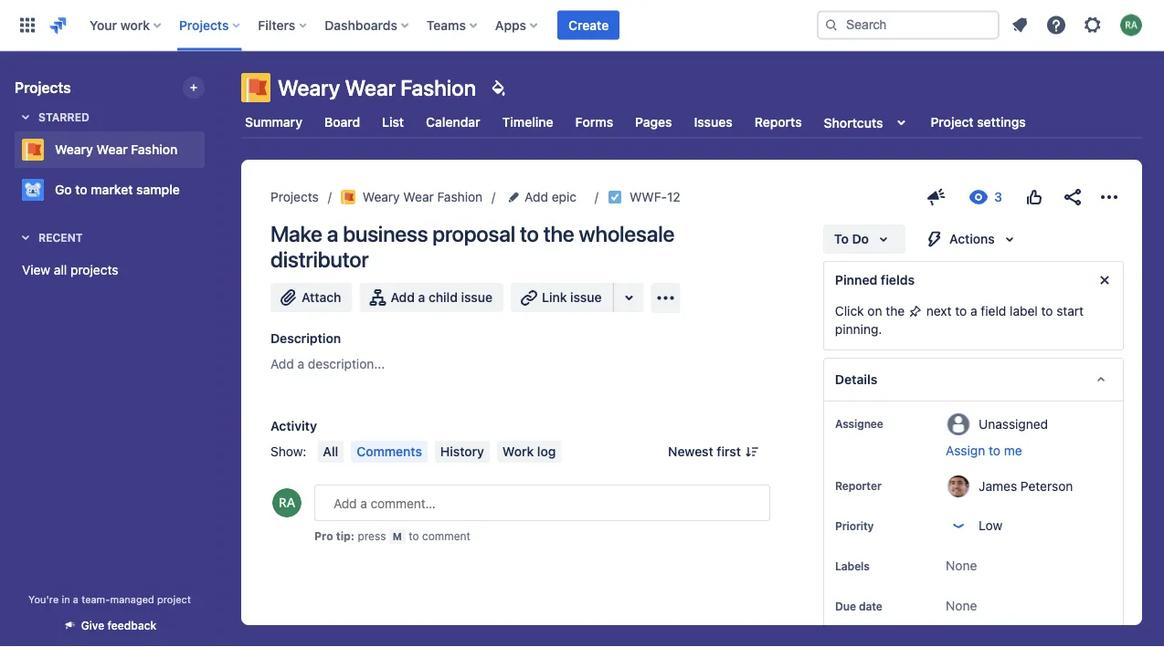 Task type: describe. For each thing, give the bounding box(es) containing it.
add epic
[[525, 190, 577, 205]]

1 horizontal spatial weary
[[278, 75, 340, 101]]

to inside "make a business proposal to the wholesale distributor"
[[520, 221, 539, 247]]

to inside button
[[989, 444, 1000, 459]]

apps button
[[490, 11, 545, 40]]

pro
[[314, 530, 333, 543]]

teams
[[427, 17, 466, 32]]

description...
[[308, 357, 385, 372]]

go
[[55, 182, 72, 197]]

assignee
[[835, 418, 883, 430]]

list link
[[378, 106, 408, 139]]

banner containing your work
[[0, 0, 1164, 51]]

newest first image
[[745, 445, 759, 460]]

date
[[859, 600, 882, 613]]

recent
[[38, 231, 83, 244]]

Search field
[[817, 11, 1000, 40]]

to left start at the top right of the page
[[1041, 304, 1053, 319]]

create project image
[[186, 80, 201, 95]]

add epic button
[[505, 186, 582, 208]]

fashion for weary wear fashion "link" to the bottom
[[437, 190, 483, 205]]

you're in a team-managed project
[[28, 594, 191, 606]]

due date
[[835, 600, 882, 613]]

your work button
[[84, 11, 168, 40]]

work
[[502, 445, 534, 460]]

wwf-
[[630, 190, 667, 205]]

james
[[979, 479, 1017, 494]]

primary element
[[11, 0, 817, 51]]

attach button
[[270, 283, 352, 312]]

dashboards
[[325, 17, 397, 32]]

newest
[[668, 445, 713, 460]]

add app image
[[655, 287, 677, 309]]

collapse recent projects image
[[15, 227, 37, 249]]

on
[[867, 304, 882, 319]]

0 vertical spatial fashion
[[400, 75, 476, 101]]

timeline link
[[499, 106, 557, 139]]

sidebar navigation image
[[199, 73, 239, 110]]

to right go
[[75, 182, 87, 197]]

profile image of ruby anderson image
[[272, 489, 302, 518]]

epic
[[552, 190, 577, 205]]

description
[[270, 331, 341, 346]]

next to a field label to start pinning.
[[835, 304, 1084, 337]]

your
[[90, 17, 117, 32]]

projects link
[[270, 186, 319, 208]]

timeline
[[502, 115, 553, 130]]

do
[[852, 232, 869, 247]]

reporter pin to top. only you can see pinned fields. image
[[885, 479, 900, 493]]

shortcuts button
[[820, 106, 916, 139]]

comments
[[357, 445, 422, 460]]

to right m
[[409, 530, 419, 543]]

pages link
[[632, 106, 676, 139]]

wwf-12 link
[[630, 186, 680, 208]]

add a child issue button
[[360, 283, 503, 312]]

give feedback
[[81, 620, 157, 633]]

peterson
[[1021, 479, 1073, 494]]

a for description...
[[297, 357, 304, 372]]

tip:
[[336, 530, 355, 543]]

a for child
[[418, 290, 425, 305]]

weary wear fashion for left weary wear fashion "link"
[[55, 142, 178, 157]]

click
[[835, 304, 864, 319]]

pages
[[635, 115, 672, 130]]

board
[[324, 115, 360, 130]]

distributor
[[270, 247, 369, 272]]

view
[[22, 263, 50, 278]]

team-
[[81, 594, 110, 606]]

work
[[120, 17, 150, 32]]

apps
[[495, 17, 526, 32]]

press
[[358, 530, 386, 543]]

the inside "make a business proposal to the wholesale distributor"
[[543, 221, 574, 247]]

history
[[440, 445, 484, 460]]

reports link
[[751, 106, 806, 139]]

add for add a child issue
[[391, 290, 415, 305]]

settings image
[[1082, 14, 1104, 36]]

projects for projects dropdown button
[[179, 17, 229, 32]]

business
[[343, 221, 428, 247]]

calendar
[[426, 115, 480, 130]]

notifications image
[[1009, 14, 1031, 36]]

create button
[[557, 11, 620, 40]]

project
[[157, 594, 191, 606]]

add for add epic
[[525, 190, 548, 205]]

teams button
[[421, 11, 484, 40]]

list
[[382, 115, 404, 130]]

all
[[323, 445, 338, 460]]

actions
[[949, 232, 995, 247]]

0 vertical spatial wear
[[345, 75, 396, 101]]

link
[[542, 290, 567, 305]]

show:
[[270, 445, 306, 460]]

project settings link
[[927, 106, 1030, 139]]

0 vertical spatial weary wear fashion
[[278, 75, 476, 101]]

remove from starred image
[[199, 179, 221, 201]]

link web pages and more image
[[618, 287, 640, 309]]

wear for weary wear fashion "link" to the bottom
[[403, 190, 434, 205]]

low
[[979, 519, 1002, 534]]

project settings
[[931, 115, 1026, 130]]

give feedback image
[[926, 186, 948, 208]]

a for business
[[327, 221, 338, 247]]

attach
[[302, 290, 341, 305]]

give
[[81, 620, 104, 633]]

pinned fields
[[835, 273, 915, 288]]

to do
[[834, 232, 869, 247]]

newest first button
[[657, 441, 770, 463]]

add a description...
[[270, 357, 385, 372]]

fashion for left weary wear fashion "link"
[[131, 142, 178, 157]]

issues link
[[690, 106, 736, 139]]

a right in
[[73, 594, 79, 606]]

menu bar containing all
[[314, 441, 565, 463]]

2 none from the top
[[946, 599, 977, 614]]



Task type: locate. For each thing, give the bounding box(es) containing it.
2 horizontal spatial projects
[[270, 190, 319, 205]]

weary wear fashion up go to market sample
[[55, 142, 178, 157]]

label
[[1010, 304, 1038, 319]]

task image
[[608, 190, 622, 205]]

0 horizontal spatial weary
[[55, 142, 93, 157]]

child
[[429, 290, 458, 305]]

project
[[931, 115, 974, 130]]

projects up collapse starred projects image
[[15, 79, 71, 96]]

0 vertical spatial none
[[946, 559, 977, 574]]

search image
[[824, 18, 839, 32]]

share image
[[1062, 186, 1084, 208]]

issue inside button
[[461, 290, 492, 305]]

add a child issue
[[391, 290, 492, 305]]

appswitcher icon image
[[16, 14, 38, 36]]

2 horizontal spatial wear
[[403, 190, 434, 205]]

actions image
[[1098, 186, 1120, 208]]

board link
[[321, 106, 364, 139]]

give feedback button
[[52, 611, 167, 641]]

to right the next
[[955, 304, 967, 319]]

2 vertical spatial weary
[[363, 190, 400, 205]]

jira image
[[48, 14, 69, 36]]

calendar link
[[422, 106, 484, 139]]

priority
[[835, 520, 874, 533]]

weary wear fashion link up "go to market sample" link
[[15, 132, 197, 168]]

add down description
[[270, 357, 294, 372]]

issue
[[461, 290, 492, 305], [570, 290, 602, 305]]

due date pin to top. only you can see pinned fields. image
[[886, 599, 901, 614]]

issue right link
[[570, 290, 602, 305]]

issue inside button
[[570, 290, 602, 305]]

a right make
[[327, 221, 338, 247]]

1 vertical spatial projects
[[15, 79, 71, 96]]

2 vertical spatial fashion
[[437, 190, 483, 205]]

assign
[[946, 444, 985, 459]]

weary down starred
[[55, 142, 93, 157]]

make
[[270, 221, 322, 247]]

0 horizontal spatial weary wear fashion link
[[15, 132, 197, 168]]

weary up board
[[278, 75, 340, 101]]

Add a comment… field
[[314, 485, 770, 522]]

help image
[[1045, 14, 1067, 36]]

collapse starred projects image
[[15, 106, 37, 128]]

your work
[[90, 17, 150, 32]]

weary for left weary wear fashion "link"
[[55, 142, 93, 157]]

1 vertical spatial weary wear fashion link
[[341, 186, 483, 208]]

forms link
[[572, 106, 617, 139]]

weary right weary wear fashion image
[[363, 190, 400, 205]]

unassigned
[[979, 417, 1048, 432]]

activity
[[270, 419, 317, 434]]

projects button
[[174, 11, 247, 40]]

starred
[[38, 111, 89, 123]]

view all projects
[[22, 263, 118, 278]]

next
[[926, 304, 952, 319]]

add left child
[[391, 290, 415, 305]]

1 horizontal spatial wear
[[345, 75, 396, 101]]

create
[[568, 17, 609, 32]]

view all projects link
[[15, 254, 205, 287]]

2 vertical spatial projects
[[270, 190, 319, 205]]

a inside button
[[418, 290, 425, 305]]

assignee pin to top. only you can see pinned fields. image
[[887, 417, 902, 431]]

issue right child
[[461, 290, 492, 305]]

projects for projects link
[[270, 190, 319, 205]]

me
[[1004, 444, 1022, 459]]

the right on
[[886, 304, 905, 319]]

1 horizontal spatial weary wear fashion link
[[341, 186, 483, 208]]

filters
[[258, 17, 295, 32]]

actions button
[[913, 225, 1031, 254]]

log
[[537, 445, 556, 460]]

2 issue from the left
[[570, 290, 602, 305]]

0 vertical spatial weary wear fashion link
[[15, 132, 197, 168]]

wear
[[345, 75, 396, 101], [96, 142, 128, 157], [403, 190, 434, 205]]

0 vertical spatial projects
[[179, 17, 229, 32]]

1 issue from the left
[[461, 290, 492, 305]]

click on the
[[835, 304, 908, 319]]

1 horizontal spatial projects
[[179, 17, 229, 32]]

start
[[1056, 304, 1084, 319]]

weary wear fashion image
[[341, 190, 355, 205]]

1 vertical spatial fashion
[[131, 142, 178, 157]]

all button
[[317, 441, 344, 463]]

1 horizontal spatial the
[[886, 304, 905, 319]]

go to market sample link
[[15, 172, 197, 208]]

summary
[[245, 115, 302, 130]]

james peterson
[[979, 479, 1073, 494]]

0 horizontal spatial add
[[270, 357, 294, 372]]

projects
[[179, 17, 229, 32], [15, 79, 71, 96], [270, 190, 319, 205]]

wear up business
[[403, 190, 434, 205]]

reports
[[754, 115, 802, 130]]

newest first
[[668, 445, 741, 460]]

add left epic
[[525, 190, 548, 205]]

hide message image
[[1094, 270, 1116, 291]]

projects up make
[[270, 190, 319, 205]]

1 vertical spatial none
[[946, 599, 977, 614]]

assign to me
[[946, 444, 1022, 459]]

menu bar
[[314, 441, 565, 463]]

first
[[717, 445, 741, 460]]

wear for left weary wear fashion "link"
[[96, 142, 128, 157]]

weary wear fashion for weary wear fashion "link" to the bottom
[[363, 190, 483, 205]]

0 vertical spatial weary
[[278, 75, 340, 101]]

work log
[[502, 445, 556, 460]]

jira image
[[48, 14, 69, 36]]

0 vertical spatial add
[[525, 190, 548, 205]]

add inside button
[[391, 290, 415, 305]]

0 horizontal spatial projects
[[15, 79, 71, 96]]

1 vertical spatial weary
[[55, 142, 93, 157]]

history button
[[435, 441, 490, 463]]

a left child
[[418, 290, 425, 305]]

add for add a description...
[[270, 357, 294, 372]]

in
[[62, 594, 70, 606]]

a inside "make a business proposal to the wholesale distributor"
[[327, 221, 338, 247]]

projects inside dropdown button
[[179, 17, 229, 32]]

fashion
[[400, 75, 476, 101], [131, 142, 178, 157], [437, 190, 483, 205]]

fashion up calendar
[[400, 75, 476, 101]]

fashion up the sample
[[131, 142, 178, 157]]

0 horizontal spatial the
[[543, 221, 574, 247]]

filters button
[[253, 11, 314, 40]]

weary for weary wear fashion "link" to the bottom
[[363, 190, 400, 205]]

a inside next to a field label to start pinning.
[[970, 304, 977, 319]]

a left field
[[970, 304, 977, 319]]

to do button
[[823, 225, 906, 254]]

1 horizontal spatial issue
[[570, 290, 602, 305]]

banner
[[0, 0, 1164, 51]]

dashboards button
[[319, 11, 416, 40]]

add inside popup button
[[525, 190, 548, 205]]

shortcuts
[[824, 115, 883, 130]]

1 vertical spatial weary wear fashion
[[55, 142, 178, 157]]

details element
[[823, 358, 1124, 402]]

1 vertical spatial add
[[391, 290, 415, 305]]

0 horizontal spatial issue
[[461, 290, 492, 305]]

tab list
[[230, 106, 1153, 139]]

proposal
[[432, 221, 515, 247]]

link issue button
[[511, 283, 614, 312]]

2 vertical spatial weary wear fashion
[[363, 190, 483, 205]]

weary
[[278, 75, 340, 101], [55, 142, 93, 157], [363, 190, 400, 205]]

wwf-12
[[630, 190, 680, 205]]

reporter
[[835, 480, 881, 492]]

comment
[[422, 530, 470, 543]]

wear up market
[[96, 142, 128, 157]]

2 vertical spatial wear
[[403, 190, 434, 205]]

to down add epic popup button
[[520, 221, 539, 247]]

to left me
[[989, 444, 1000, 459]]

managed
[[110, 594, 154, 606]]

weary wear fashion up list
[[278, 75, 476, 101]]

m
[[393, 531, 402, 543]]

1 vertical spatial wear
[[96, 142, 128, 157]]

set background color image
[[487, 77, 509, 99]]

labels
[[835, 560, 870, 573]]

field
[[981, 304, 1006, 319]]

2 horizontal spatial add
[[525, 190, 548, 205]]

fashion up proposal
[[437, 190, 483, 205]]

all
[[54, 263, 67, 278]]

your profile and settings image
[[1120, 14, 1142, 36]]

0 horizontal spatial wear
[[96, 142, 128, 157]]

the
[[543, 221, 574, 247], [886, 304, 905, 319]]

pinned
[[835, 273, 877, 288]]

remove from starred image
[[199, 139, 221, 161]]

copy link to issue image
[[677, 189, 691, 204]]

wear up list
[[345, 75, 396, 101]]

tab list containing summary
[[230, 106, 1153, 139]]

vote options: no one has voted for this issue yet. image
[[1023, 186, 1045, 208]]

0 vertical spatial the
[[543, 221, 574, 247]]

fields
[[881, 273, 915, 288]]

market
[[91, 182, 133, 197]]

wholesale
[[579, 221, 674, 247]]

1 vertical spatial the
[[886, 304, 905, 319]]

comments button
[[351, 441, 428, 463]]

pro tip: press m to comment
[[314, 530, 470, 543]]

2 vertical spatial add
[[270, 357, 294, 372]]

assign to me button
[[946, 442, 1105, 461]]

to
[[834, 232, 849, 247]]

weary wear fashion link up business
[[341, 186, 483, 208]]

projects up 'create project' image
[[179, 17, 229, 32]]

a down description
[[297, 357, 304, 372]]

weary wear fashion up business
[[363, 190, 483, 205]]

the down epic
[[543, 221, 574, 247]]

1 horizontal spatial add
[[391, 290, 415, 305]]

2 horizontal spatial weary
[[363, 190, 400, 205]]

1 none from the top
[[946, 559, 977, 574]]

issues
[[694, 115, 733, 130]]



Task type: vqa. For each thing, say whether or not it's contained in the screenshot.
Highest "image"
no



